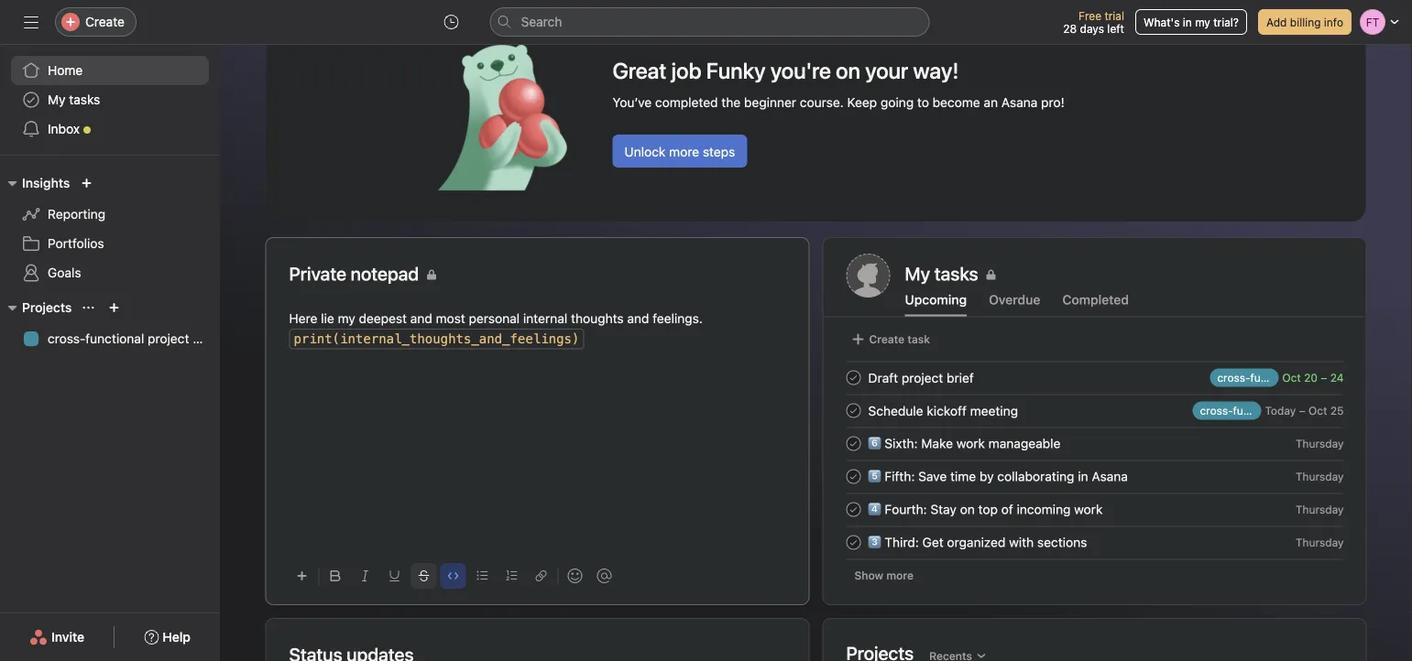 Task type: locate. For each thing, give the bounding box(es) containing it.
time
[[951, 469, 977, 484]]

1 horizontal spatial and
[[628, 311, 650, 326]]

thursday button for 6️⃣ sixth: make work manageable
[[1296, 438, 1345, 451]]

create
[[85, 14, 125, 29], [870, 333, 905, 346]]

today
[[1266, 405, 1297, 418]]

insights element
[[0, 167, 220, 292]]

completed checkbox left schedule
[[843, 400, 865, 422]]

create task button
[[847, 327, 935, 353]]

0 vertical spatial work
[[957, 436, 986, 451]]

you're
[[771, 58, 831, 83]]

what's in my trial?
[[1144, 16, 1240, 28]]

toolbar
[[289, 556, 786, 597]]

5 completed image from the top
[[843, 499, 865, 521]]

billing
[[1291, 16, 1322, 28]]

create left task
[[870, 333, 905, 346]]

trial
[[1105, 9, 1125, 22]]

completed image left schedule
[[843, 400, 865, 422]]

1 horizontal spatial –
[[1321, 372, 1328, 385]]

completed checkbox for schedule
[[843, 400, 865, 422]]

4️⃣
[[869, 502, 882, 517]]

underline image
[[389, 571, 400, 582]]

asana
[[1002, 95, 1038, 110], [1092, 469, 1129, 484]]

1 vertical spatial my
[[338, 311, 356, 326]]

more inside button
[[669, 144, 700, 160]]

0 vertical spatial create
[[85, 14, 125, 29]]

4 completed image from the top
[[843, 466, 865, 488]]

invite
[[51, 630, 85, 645]]

thursday for 5️⃣ fifth: save time by collaborating in asana
[[1296, 471, 1345, 484]]

in
[[1183, 16, 1193, 28], [1078, 469, 1089, 484]]

my for lie
[[338, 311, 356, 326]]

1 horizontal spatial more
[[887, 570, 914, 583]]

on left top
[[961, 502, 975, 517]]

thursday button for 3️⃣ third: get organized with sections
[[1296, 537, 1345, 550]]

portfolios
[[48, 236, 104, 251]]

upcoming button
[[905, 292, 967, 317]]

functional
[[85, 331, 144, 347]]

stay
[[931, 502, 957, 517]]

add
[[1267, 16, 1288, 28]]

project left plan
[[148, 331, 189, 347]]

0 vertical spatial project
[[148, 331, 189, 347]]

completed checkbox left draft
[[843, 367, 865, 389]]

0 horizontal spatial and
[[411, 311, 433, 326]]

completed image left the 4️⃣
[[843, 499, 865, 521]]

what's
[[1144, 16, 1180, 28]]

2 thursday button from the top
[[1296, 471, 1345, 484]]

code image
[[448, 571, 459, 582]]

1 horizontal spatial oct
[[1309, 405, 1328, 418]]

– right today
[[1300, 405, 1306, 418]]

completed image left "3️⃣"
[[843, 532, 865, 554]]

1 horizontal spatial work
[[1075, 502, 1103, 517]]

search
[[521, 14, 562, 29]]

oct left 25
[[1309, 405, 1328, 418]]

1 vertical spatial in
[[1078, 469, 1089, 484]]

get
[[923, 535, 944, 550]]

1 vertical spatial oct
[[1309, 405, 1328, 418]]

my right lie
[[338, 311, 356, 326]]

on up 'you've completed the beginner course. keep going to become an asana pro!' at top
[[836, 58, 861, 83]]

1 vertical spatial on
[[961, 502, 975, 517]]

3️⃣ third: get organized with sections
[[869, 535, 1088, 550]]

and left feelings. at the left top
[[628, 311, 650, 326]]

1 thursday button from the top
[[1296, 438, 1345, 451]]

funky
[[707, 58, 766, 83]]

create up the home link at the left of the page
[[85, 14, 125, 29]]

new image
[[81, 178, 92, 189]]

my left trial?
[[1196, 16, 1211, 28]]

1 vertical spatial project
[[902, 371, 944, 386]]

completed checkbox for 5️⃣
[[843, 466, 865, 488]]

project
[[148, 331, 189, 347], [902, 371, 944, 386]]

4 thursday from the top
[[1296, 537, 1345, 550]]

oct 20 – 24
[[1283, 372, 1345, 385]]

at mention image
[[597, 569, 612, 584]]

trial?
[[1214, 16, 1240, 28]]

overdue
[[989, 292, 1041, 308]]

completed checkbox left the 4️⃣
[[843, 499, 865, 521]]

work up sections
[[1075, 502, 1103, 517]]

1 thursday from the top
[[1296, 438, 1345, 451]]

0 vertical spatial more
[[669, 144, 700, 160]]

1 vertical spatial –
[[1300, 405, 1306, 418]]

2 thursday from the top
[[1296, 471, 1345, 484]]

oct left "20" on the bottom of page
[[1283, 372, 1302, 385]]

completed image
[[843, 367, 865, 389], [843, 400, 865, 422], [843, 433, 865, 455], [843, 466, 865, 488], [843, 499, 865, 521], [843, 532, 865, 554]]

an
[[984, 95, 998, 110]]

0 vertical spatial my
[[1196, 16, 1211, 28]]

show
[[855, 570, 884, 583]]

6 completed image from the top
[[843, 532, 865, 554]]

document
[[289, 309, 786, 548]]

thursday button for 4️⃣ fourth: stay on top of incoming work
[[1296, 504, 1345, 517]]

completed image left 6️⃣ on the right
[[843, 433, 865, 455]]

projects element
[[0, 292, 220, 358]]

document containing here lie my deepest and most personal internal thoughts and feelings.
[[289, 309, 786, 548]]

1 vertical spatial create
[[870, 333, 905, 346]]

create inside popup button
[[85, 14, 125, 29]]

0 horizontal spatial asana
[[1002, 95, 1038, 110]]

completed image for 5️⃣
[[843, 466, 865, 488]]

notepad
[[351, 263, 419, 285]]

6 completed checkbox from the top
[[843, 532, 865, 554]]

with
[[1010, 535, 1034, 550]]

thoughts
[[571, 311, 624, 326]]

fifth:
[[885, 469, 915, 484]]

of
[[1002, 502, 1014, 517]]

0 vertical spatial in
[[1183, 16, 1193, 28]]

completed checkbox left "3️⃣"
[[843, 532, 865, 554]]

0 horizontal spatial project
[[148, 331, 189, 347]]

pro!
[[1042, 95, 1065, 110]]

1 completed image from the top
[[843, 367, 865, 389]]

my
[[48, 92, 66, 107]]

create inside button
[[870, 333, 905, 346]]

4 thursday button from the top
[[1296, 537, 1345, 550]]

more left steps
[[669, 144, 700, 160]]

completed
[[656, 95, 718, 110]]

thursday
[[1296, 438, 1345, 451], [1296, 471, 1345, 484], [1296, 504, 1345, 517], [1296, 537, 1345, 550]]

tasks
[[69, 92, 100, 107]]

by
[[980, 469, 994, 484]]

link image
[[536, 571, 547, 582]]

what's in my trial? button
[[1136, 9, 1248, 35]]

my for in
[[1196, 16, 1211, 28]]

schedule
[[869, 404, 924, 419]]

draft
[[869, 371, 899, 386]]

beginner
[[744, 95, 797, 110]]

0 vertical spatial on
[[836, 58, 861, 83]]

more inside button
[[887, 570, 914, 583]]

my tasks
[[905, 263, 979, 285]]

completed image for schedule
[[843, 400, 865, 422]]

–
[[1321, 372, 1328, 385], [1300, 405, 1306, 418]]

more right show
[[887, 570, 914, 583]]

my inside "here lie my deepest and most personal internal thoughts and feelings. print(internal_thoughts_and_feelings)"
[[338, 311, 356, 326]]

work
[[957, 436, 986, 451], [1075, 502, 1103, 517]]

sections
[[1038, 535, 1088, 550]]

steps
[[703, 144, 736, 160]]

on
[[836, 58, 861, 83], [961, 502, 975, 517]]

2 and from the left
[[628, 311, 650, 326]]

in right "what's"
[[1183, 16, 1193, 28]]

0 vertical spatial oct
[[1283, 372, 1302, 385]]

more
[[669, 144, 700, 160], [887, 570, 914, 583]]

5 completed checkbox from the top
[[843, 499, 865, 521]]

completed image left 5️⃣
[[843, 466, 865, 488]]

my inside 'what's in my trial?' button
[[1196, 16, 1211, 28]]

completed image left draft
[[843, 367, 865, 389]]

goals link
[[11, 259, 209, 288]]

completed checkbox left 5️⃣
[[843, 466, 865, 488]]

bold image
[[331, 571, 342, 582]]

1 horizontal spatial asana
[[1092, 469, 1129, 484]]

thursday button for 5️⃣ fifth: save time by collaborating in asana
[[1296, 471, 1345, 484]]

3 thursday from the top
[[1296, 504, 1345, 517]]

manageable
[[989, 436, 1061, 451]]

28
[[1064, 22, 1078, 35]]

completed button
[[1063, 292, 1130, 317]]

0 horizontal spatial create
[[85, 14, 125, 29]]

Completed checkbox
[[843, 367, 865, 389], [843, 400, 865, 422], [843, 433, 865, 455], [843, 466, 865, 488], [843, 499, 865, 521], [843, 532, 865, 554]]

4 completed checkbox from the top
[[843, 466, 865, 488]]

2 completed image from the top
[[843, 400, 865, 422]]

0 horizontal spatial oct
[[1283, 372, 1302, 385]]

and up 'print(internal_thoughts_and_feelings)'
[[411, 311, 433, 326]]

1 horizontal spatial create
[[870, 333, 905, 346]]

my tasks link
[[11, 85, 209, 115]]

italics image
[[360, 571, 371, 582]]

0 horizontal spatial more
[[669, 144, 700, 160]]

completed checkbox left 6️⃣ on the right
[[843, 433, 865, 455]]

top
[[979, 502, 998, 517]]

0 horizontal spatial my
[[338, 311, 356, 326]]

in right collaborating
[[1078, 469, 1089, 484]]

– left 24
[[1321, 372, 1328, 385]]

brief
[[947, 371, 974, 386]]

third:
[[885, 535, 919, 550]]

organized
[[948, 535, 1006, 550]]

2 completed checkbox from the top
[[843, 400, 865, 422]]

my
[[1196, 16, 1211, 28], [338, 311, 356, 326]]

3 completed image from the top
[[843, 433, 865, 455]]

1 completed checkbox from the top
[[843, 367, 865, 389]]

asana right collaborating
[[1092, 469, 1129, 484]]

1 vertical spatial work
[[1075, 502, 1103, 517]]

project left brief
[[902, 371, 944, 386]]

1 horizontal spatial in
[[1183, 16, 1193, 28]]

add billing info
[[1267, 16, 1344, 28]]

work right make
[[957, 436, 986, 451]]

completed image for 4️⃣
[[843, 499, 865, 521]]

3 thursday button from the top
[[1296, 504, 1345, 517]]

you've
[[613, 95, 652, 110]]

bulleted list image
[[477, 571, 488, 582]]

asana right 'an'
[[1002, 95, 1038, 110]]

1 and from the left
[[411, 311, 433, 326]]

completed checkbox for 3️⃣
[[843, 532, 865, 554]]

1 horizontal spatial my
[[1196, 16, 1211, 28]]

1 vertical spatial more
[[887, 570, 914, 583]]

inbox link
[[11, 115, 209, 144]]

make
[[922, 436, 954, 451]]

3 completed checkbox from the top
[[843, 433, 865, 455]]

going
[[881, 95, 914, 110]]



Task type: vqa. For each thing, say whether or not it's contained in the screenshot.
Administrative Assistant
no



Task type: describe. For each thing, give the bounding box(es) containing it.
private
[[289, 263, 347, 285]]

0 vertical spatial –
[[1321, 372, 1328, 385]]

most
[[436, 311, 466, 326]]

completed checkbox for 4️⃣
[[843, 499, 865, 521]]

new project or portfolio image
[[109, 303, 120, 314]]

thursday for 4️⃣ fourth: stay on top of incoming work
[[1296, 504, 1345, 517]]

strikethrough image
[[419, 571, 430, 582]]

create for create task
[[870, 333, 905, 346]]

unlock
[[625, 144, 666, 160]]

feelings.
[[653, 311, 703, 326]]

incoming
[[1017, 502, 1071, 517]]

more for unlock
[[669, 144, 700, 160]]

0 horizontal spatial –
[[1300, 405, 1306, 418]]

in inside button
[[1183, 16, 1193, 28]]

meeting
[[971, 404, 1019, 419]]

goals
[[48, 265, 81, 281]]

0 horizontal spatial on
[[836, 58, 861, 83]]

home
[[48, 63, 83, 78]]

here
[[289, 311, 318, 326]]

create task
[[870, 333, 931, 346]]

insights
[[22, 176, 70, 191]]

global element
[[0, 45, 220, 155]]

you've completed the beginner course. keep going to become an asana pro!
[[613, 95, 1065, 110]]

private notepad
[[289, 263, 419, 285]]

save
[[919, 469, 947, 484]]

job
[[672, 58, 702, 83]]

thursday for 3️⃣ third: get organized with sections
[[1296, 537, 1345, 550]]

left
[[1108, 22, 1125, 35]]

course.
[[800, 95, 844, 110]]

5️⃣
[[869, 469, 882, 484]]

0 horizontal spatial in
[[1078, 469, 1089, 484]]

invite button
[[17, 622, 96, 655]]

projects button
[[0, 297, 72, 319]]

0 vertical spatial asana
[[1002, 95, 1038, 110]]

6️⃣
[[869, 436, 882, 451]]

3️⃣
[[869, 535, 882, 550]]

plan
[[193, 331, 218, 347]]

task
[[908, 333, 931, 346]]

1 horizontal spatial on
[[961, 502, 975, 517]]

add profile photo image
[[847, 254, 891, 298]]

today – oct 25
[[1266, 405, 1345, 418]]

collaborating
[[998, 469, 1075, 484]]

reporting
[[48, 207, 106, 222]]

info
[[1325, 16, 1344, 28]]

completed image for draft
[[843, 367, 865, 389]]

internal
[[523, 311, 568, 326]]

portfolios link
[[11, 229, 209, 259]]

search button
[[490, 7, 930, 37]]

schedule kickoff meeting
[[869, 404, 1019, 419]]

free
[[1079, 9, 1102, 22]]

20
[[1305, 372, 1318, 385]]

completed image for 6️⃣
[[843, 433, 865, 455]]

search list box
[[490, 7, 930, 37]]

become
[[933, 95, 981, 110]]

my tasks
[[48, 92, 100, 107]]

1 vertical spatial asana
[[1092, 469, 1129, 484]]

4️⃣ fourth: stay on top of incoming work
[[869, 502, 1103, 517]]

add billing info button
[[1259, 9, 1352, 35]]

emoji image
[[568, 569, 583, 584]]

completed checkbox for draft
[[843, 367, 865, 389]]

completed checkbox for 6️⃣
[[843, 433, 865, 455]]

unlock more steps button
[[613, 135, 747, 168]]

projects
[[22, 300, 72, 315]]

inbox
[[48, 121, 80, 137]]

here lie my deepest and most personal internal thoughts and feelings. print(internal_thoughts_and_feelings)
[[289, 311, 703, 347]]

help
[[163, 630, 191, 645]]

completed image for 3️⃣
[[843, 532, 865, 554]]

insights button
[[0, 172, 70, 194]]

print(internal_thoughts_and_feelings)
[[294, 332, 580, 347]]

your way!
[[866, 58, 959, 83]]

great job funky you're on your way!
[[613, 58, 959, 83]]

0 horizontal spatial work
[[957, 436, 986, 451]]

my tasks link
[[905, 261, 1344, 287]]

24
[[1331, 372, 1345, 385]]

great
[[613, 58, 667, 83]]

unlock more steps
[[625, 144, 736, 160]]

keep
[[848, 95, 878, 110]]

numbered list image
[[507, 571, 518, 582]]

hide sidebar image
[[24, 15, 39, 29]]

days
[[1081, 22, 1105, 35]]

completed
[[1063, 292, 1130, 308]]

sixth:
[[885, 436, 918, 451]]

create button
[[55, 7, 137, 37]]

5️⃣ fifth: save time by collaborating in asana
[[869, 469, 1129, 484]]

reporting link
[[11, 200, 209, 229]]

25
[[1331, 405, 1345, 418]]

1 horizontal spatial project
[[902, 371, 944, 386]]

free trial 28 days left
[[1064, 9, 1125, 35]]

show options, current sort, top image
[[83, 303, 94, 314]]

lie
[[321, 311, 334, 326]]

show more
[[855, 570, 914, 583]]

to
[[918, 95, 930, 110]]

cross-functional project plan
[[48, 331, 218, 347]]

create for create
[[85, 14, 125, 29]]

overdue button
[[989, 292, 1041, 317]]

history image
[[444, 15, 459, 29]]

deepest
[[359, 311, 407, 326]]

help button
[[132, 622, 203, 655]]

more for show
[[887, 570, 914, 583]]

thursday for 6️⃣ sixth: make work manageable
[[1296, 438, 1345, 451]]

show more button
[[847, 563, 922, 589]]

fourth:
[[885, 502, 928, 517]]

insert an object image
[[297, 571, 308, 582]]



